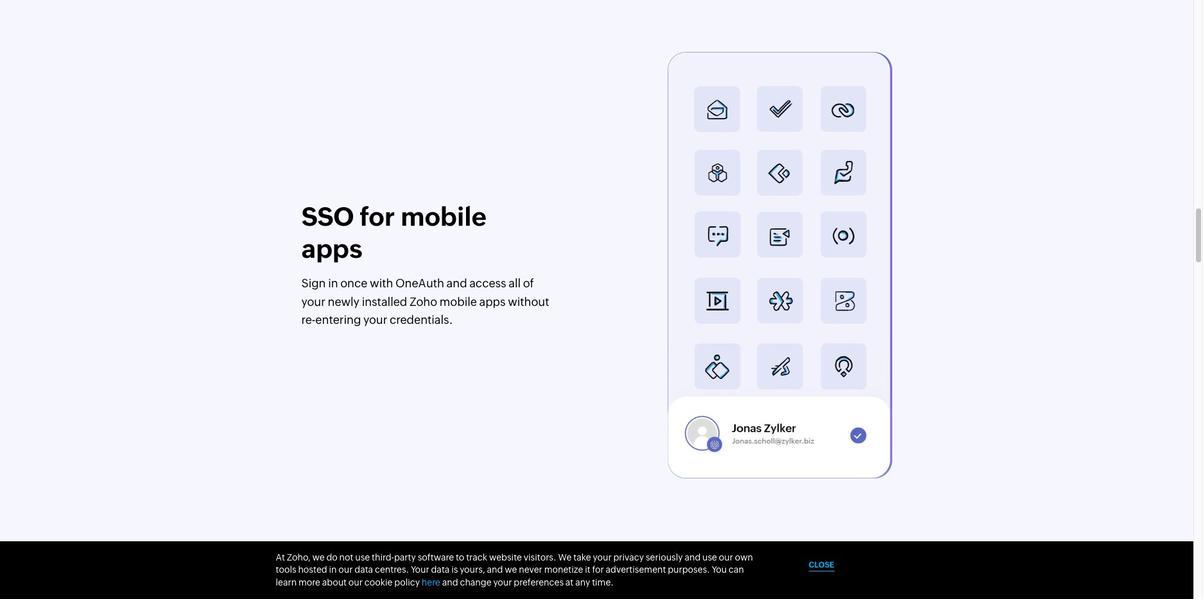 Task type: describe. For each thing, give the bounding box(es) containing it.
learn
[[276, 578, 297, 588]]

entering
[[315, 314, 361, 327]]

of
[[523, 277, 534, 290]]

website
[[489, 553, 522, 563]]

monetize
[[544, 565, 583, 576]]

oneauth
[[396, 277, 444, 290]]

your down website on the left of the page
[[493, 578, 512, 588]]

privacy
[[613, 553, 644, 563]]

and down website on the left of the page
[[487, 565, 503, 576]]

about
[[322, 578, 347, 588]]

more
[[299, 578, 320, 588]]

centres.
[[375, 565, 409, 576]]

yours,
[[460, 565, 485, 576]]

cookie
[[365, 578, 393, 588]]

installed
[[362, 295, 407, 309]]

own
[[735, 553, 753, 563]]

track
[[466, 553, 487, 563]]

mobile inside the sso for mobile apps
[[401, 202, 487, 232]]

we
[[558, 553, 572, 563]]

seriously
[[646, 553, 683, 563]]

in inside at zoho, we do not use third-party software to track website visitors. we take your privacy seriously and use our own tools hosted in our data centres. your data is yours, and we never monetize it for advertisement purposes. you can learn more about our cookie policy
[[329, 565, 337, 576]]

here link
[[422, 578, 440, 588]]

your inside at zoho, we do not use third-party software to track website visitors. we take your privacy seriously and use our own tools hosted in our data centres. your data is yours, and we never monetize it for advertisement purposes. you can learn more about our cookie policy
[[593, 553, 612, 563]]

advertisement
[[606, 565, 666, 576]]

mfa for all accounts image
[[301, 556, 526, 600]]

0 vertical spatial we
[[312, 553, 325, 563]]

in inside sign in once with oneauth and access all of your newly installed zoho mobile apps without re-entering your credentials.
[[328, 277, 338, 290]]

at
[[276, 553, 285, 563]]

you
[[712, 565, 727, 576]]

credentials.
[[390, 314, 453, 327]]

sso
[[301, 202, 354, 232]]

2 vertical spatial our
[[349, 578, 363, 588]]

sign
[[301, 277, 326, 290]]

your
[[411, 565, 429, 576]]

1 vertical spatial we
[[505, 565, 517, 576]]

apps inside sign in once with oneauth and access all of your newly installed zoho mobile apps without re-entering your credentials.
[[479, 295, 506, 309]]

2 use from the left
[[702, 553, 717, 563]]

visitors.
[[524, 553, 556, 563]]

close
[[809, 561, 834, 570]]

it
[[585, 565, 590, 576]]

re-
[[301, 314, 315, 327]]

do
[[326, 553, 338, 563]]



Task type: locate. For each thing, give the bounding box(es) containing it.
use right not
[[355, 553, 370, 563]]

access
[[469, 277, 506, 290]]

apps down access
[[479, 295, 506, 309]]

1 vertical spatial apps
[[479, 295, 506, 309]]

mobile
[[401, 202, 487, 232], [440, 295, 477, 309]]

zoho
[[410, 295, 437, 309]]

1 horizontal spatial we
[[505, 565, 517, 576]]

our right about
[[349, 578, 363, 588]]

1 horizontal spatial apps
[[479, 295, 506, 309]]

your down sign
[[301, 295, 325, 309]]

0 horizontal spatial use
[[355, 553, 370, 563]]

all
[[509, 277, 521, 290]]

use
[[355, 553, 370, 563], [702, 553, 717, 563]]

0 vertical spatial for
[[360, 202, 395, 232]]

for inside the sso for mobile apps
[[360, 202, 395, 232]]

never
[[519, 565, 542, 576]]

purposes.
[[668, 565, 710, 576]]

in right sign
[[328, 277, 338, 290]]

here
[[422, 578, 440, 588]]

tools
[[276, 565, 296, 576]]

once
[[340, 277, 368, 290]]

for inside at zoho, we do not use third-party software to track website visitors. we take your privacy seriously and use our own tools hosted in our data centres. your data is yours, and we never monetize it for advertisement purposes. you can learn more about our cookie policy
[[592, 565, 604, 576]]

in
[[328, 277, 338, 290], [329, 565, 337, 576]]

not
[[339, 553, 353, 563]]

at zoho, we do not use third-party software to track website visitors. we take your privacy seriously and use our own tools hosted in our data centres. your data is yours, and we never monetize it for advertisement purposes. you can learn more about our cookie policy
[[276, 553, 753, 588]]

hosted
[[298, 565, 327, 576]]

apps inside the sso for mobile apps
[[301, 234, 363, 264]]

with
[[370, 277, 393, 290]]

here and change your preferences at any time.
[[422, 578, 614, 588]]

data down software
[[431, 565, 450, 576]]

zoho,
[[287, 553, 310, 563]]

any
[[575, 578, 590, 588]]

1 horizontal spatial data
[[431, 565, 450, 576]]

our up you
[[719, 553, 733, 563]]

preferences
[[514, 578, 564, 588]]

2 data from the left
[[431, 565, 450, 576]]

our
[[719, 553, 733, 563], [339, 565, 353, 576], [349, 578, 363, 588]]

0 horizontal spatial apps
[[301, 234, 363, 264]]

sign in once with oneauth and access all of your newly installed zoho mobile apps without re-entering your credentials.
[[301, 277, 549, 327]]

time.
[[592, 578, 614, 588]]

0 horizontal spatial data
[[355, 565, 373, 576]]

change
[[460, 578, 492, 588]]

apps
[[301, 234, 363, 264], [479, 295, 506, 309]]

apps down sso
[[301, 234, 363, 264]]

in down do
[[329, 565, 337, 576]]

your right 'take' at the left of the page
[[593, 553, 612, 563]]

and up purposes.
[[685, 553, 701, 563]]

sso for mobile apps
[[301, 202, 487, 264]]

can
[[729, 565, 744, 576]]

take
[[573, 553, 591, 563]]

your
[[301, 295, 325, 309], [363, 314, 387, 327], [593, 553, 612, 563], [493, 578, 512, 588]]

use up you
[[702, 553, 717, 563]]

data up cookie
[[355, 565, 373, 576]]

for
[[360, 202, 395, 232], [592, 565, 604, 576]]

and left access
[[447, 277, 467, 290]]

and
[[447, 277, 467, 290], [685, 553, 701, 563], [487, 565, 503, 576], [442, 578, 458, 588]]

third-
[[372, 553, 394, 563]]

1 horizontal spatial for
[[592, 565, 604, 576]]

0 horizontal spatial we
[[312, 553, 325, 563]]

for right sso
[[360, 202, 395, 232]]

to
[[456, 553, 464, 563]]

your down installed
[[363, 314, 387, 327]]

0 horizontal spatial for
[[360, 202, 395, 232]]

we left do
[[312, 553, 325, 563]]

at
[[566, 578, 574, 588]]

1 vertical spatial our
[[339, 565, 353, 576]]

is
[[451, 565, 458, 576]]

and inside sign in once with oneauth and access all of your newly installed zoho mobile apps without re-entering your credentials.
[[447, 277, 467, 290]]

0 vertical spatial in
[[328, 277, 338, 290]]

0 vertical spatial apps
[[301, 234, 363, 264]]

we down website on the left of the page
[[505, 565, 517, 576]]

without
[[508, 295, 549, 309]]

we
[[312, 553, 325, 563], [505, 565, 517, 576]]

our down not
[[339, 565, 353, 576]]

for right the 'it'
[[592, 565, 604, 576]]

software
[[418, 553, 454, 563]]

1 vertical spatial for
[[592, 565, 604, 576]]

newly
[[328, 295, 360, 309]]

and down is
[[442, 578, 458, 588]]

1 horizontal spatial use
[[702, 553, 717, 563]]

1 data from the left
[[355, 565, 373, 576]]

1 vertical spatial mobile
[[440, 295, 477, 309]]

1 vertical spatial in
[[329, 565, 337, 576]]

mobile inside sign in once with oneauth and access all of your newly installed zoho mobile apps without re-entering your credentials.
[[440, 295, 477, 309]]

data
[[355, 565, 373, 576], [431, 565, 450, 576]]

party
[[394, 553, 416, 563]]

0 vertical spatial our
[[719, 553, 733, 563]]

policy
[[394, 578, 420, 588]]

0 vertical spatial mobile
[[401, 202, 487, 232]]

1 use from the left
[[355, 553, 370, 563]]



Task type: vqa. For each thing, say whether or not it's contained in the screenshot.
can
yes



